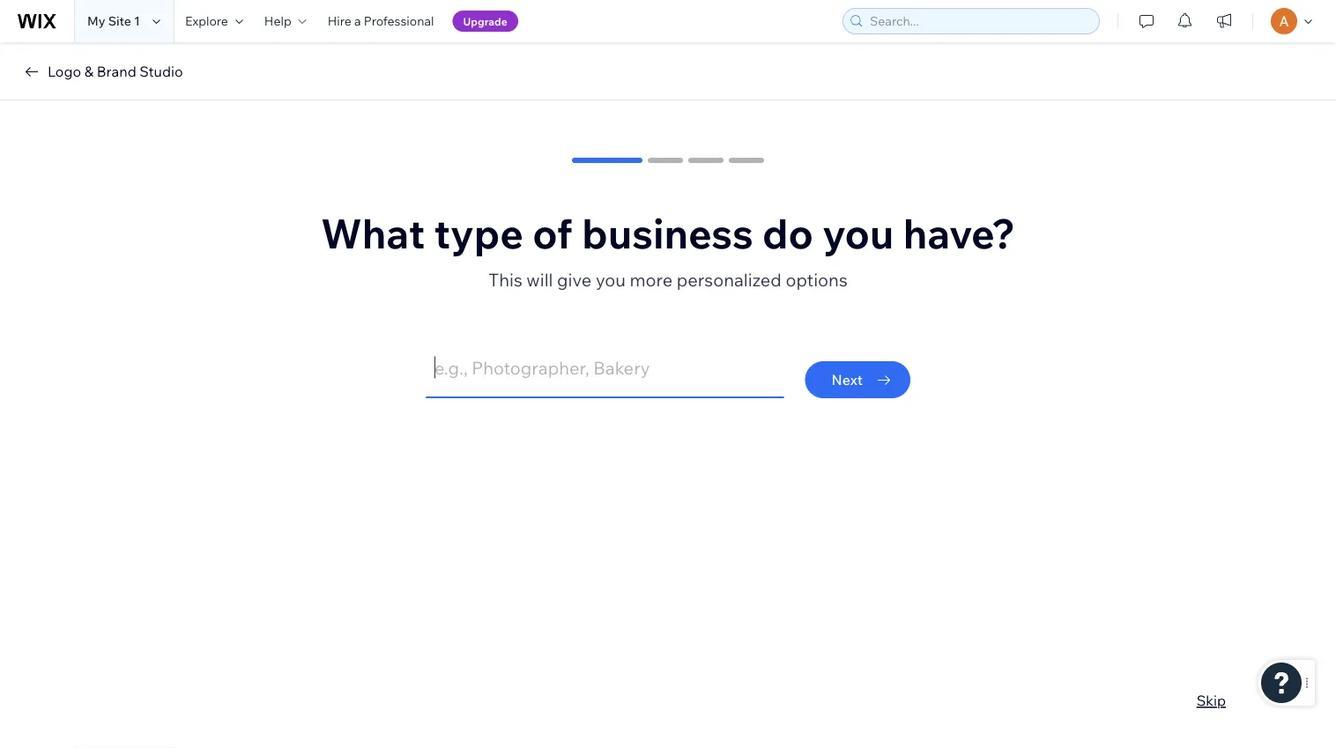 Task type: locate. For each thing, give the bounding box(es) containing it.
personalized
[[677, 268, 782, 290]]

this
[[489, 268, 523, 290]]

you
[[823, 208, 894, 259], [596, 268, 626, 290]]

1 vertical spatial you
[[596, 268, 626, 290]]

you right give
[[596, 268, 626, 290]]

you up options
[[823, 208, 894, 259]]

give
[[557, 268, 592, 290]]

professional
[[364, 13, 434, 29]]

hire a professional link
[[317, 0, 445, 42]]

do
[[762, 208, 813, 259]]

e.g., Photographer, Bakery text field
[[435, 346, 775, 390]]

next button
[[805, 361, 910, 398]]

site
[[108, 13, 131, 29]]

skip
[[1197, 692, 1226, 710]]

brand
[[97, 63, 136, 80]]

more
[[630, 268, 673, 290]]

help
[[264, 13, 292, 29]]

of
[[533, 208, 573, 259]]

studio
[[140, 63, 183, 80]]

&
[[84, 63, 94, 80]]

options
[[786, 268, 848, 290]]

business
[[582, 208, 753, 259]]

upgrade button
[[453, 11, 518, 32]]

logo & brand studio
[[48, 63, 183, 80]]

what type of business do you have?
[[321, 208, 1015, 259]]

skip button
[[1197, 690, 1226, 711]]

1 horizontal spatial you
[[823, 208, 894, 259]]

0 horizontal spatial you
[[596, 268, 626, 290]]

hire
[[328, 13, 352, 29]]

help button
[[254, 0, 317, 42]]



Task type: vqa. For each thing, say whether or not it's contained in the screenshot.
Sidebar element
no



Task type: describe. For each thing, give the bounding box(es) containing it.
explore
[[185, 13, 228, 29]]

Search... field
[[865, 9, 1094, 33]]

0 vertical spatial you
[[823, 208, 894, 259]]

type
[[434, 208, 524, 259]]

what
[[321, 208, 425, 259]]

my site 1
[[87, 13, 140, 29]]

next
[[832, 371, 863, 389]]

1
[[134, 13, 140, 29]]

my
[[87, 13, 105, 29]]

a
[[354, 13, 361, 29]]

have?
[[903, 208, 1015, 259]]

this will give you more personalized options
[[489, 268, 848, 290]]

logo & brand studio button
[[21, 61, 183, 82]]

upgrade
[[463, 15, 507, 28]]

logo
[[48, 63, 81, 80]]

will
[[526, 268, 553, 290]]

hire a professional
[[328, 13, 434, 29]]



